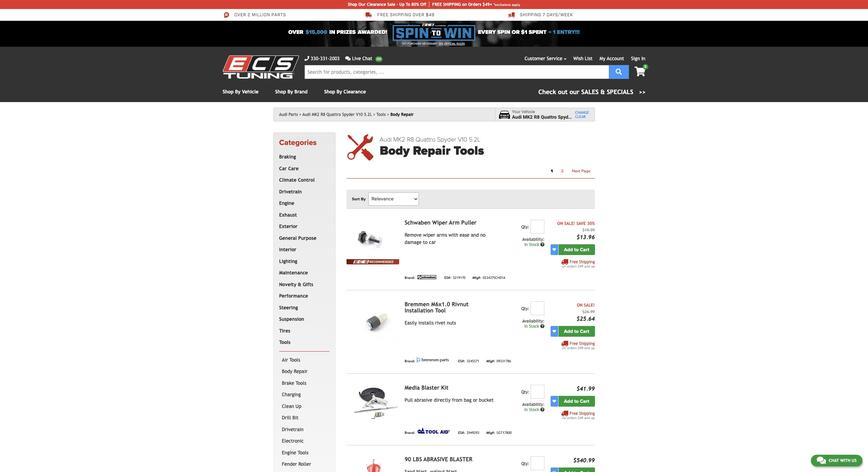 Task type: describe. For each thing, give the bounding box(es) containing it.
& for sales
[[601, 88, 605, 96]]

gifts
[[303, 282, 313, 288]]

30%
[[587, 221, 595, 226]]

3 availability: from the top
[[523, 403, 545, 408]]

free shipping on orders $49 and up for $25.64
[[562, 342, 595, 350]]

sign in link
[[631, 56, 646, 61]]

schwaben
[[405, 220, 431, 226]]

quattro inside your vehicle audi mk2 r8 quattro spyder v10 5.2l
[[541, 114, 557, 120]]

mfg#: for puller
[[473, 276, 482, 280]]

no
[[403, 42, 407, 45]]

0 vertical spatial up
[[400, 2, 405, 7]]

on for $13.96
[[558, 221, 563, 226]]

add to wish list image for $13.96
[[553, 248, 556, 252]]

media
[[405, 385, 420, 392]]

1 inside paginated product list navigation navigation
[[551, 169, 553, 174]]

rules
[[457, 42, 465, 45]]

0 vertical spatial body repair
[[391, 112, 414, 117]]

=
[[549, 29, 552, 36]]

body repair inside body repair link
[[282, 369, 308, 375]]

by for brand
[[288, 89, 293, 95]]

general
[[279, 236, 297, 241]]

search image
[[616, 68, 622, 75]]

shop our clearance sale - up to 80% off
[[348, 2, 427, 7]]

1 link
[[547, 167, 557, 176]]

phone image
[[305, 56, 309, 61]]

$540.99
[[574, 458, 595, 464]]

0 vertical spatial 1
[[553, 29, 556, 36]]

tools inside "link"
[[290, 358, 300, 363]]

blaster
[[422, 385, 440, 392]]

free ship ping on orders $49+ *exclusions apply
[[432, 2, 520, 7]]

question circle image for $41.99
[[541, 408, 545, 412]]

3 orders from the top
[[567, 417, 577, 420]]

clear
[[576, 115, 586, 119]]

off
[[421, 2, 427, 7]]

drill bit link
[[281, 413, 328, 425]]

steering
[[279, 305, 298, 311]]

sales & specials
[[582, 88, 634, 96]]

audi inside your vehicle audi mk2 r8 quattro spyder v10 5.2l
[[512, 114, 522, 120]]

on sale!                         save 30% $19.99 $13.96
[[558, 221, 595, 241]]

by right sort at the top of the page
[[361, 197, 366, 202]]

on for $25.64
[[577, 303, 583, 308]]

category navigation element
[[273, 133, 336, 473]]

sale! for $13.96
[[565, 221, 576, 226]]

novelty & gifts link
[[278, 279, 328, 291]]

3 stock from the top
[[529, 408, 539, 413]]

ease
[[460, 233, 470, 238]]

body inside tools subcategories element
[[282, 369, 293, 375]]

braking
[[279, 154, 296, 160]]

5.2l for audi mk2 r8 quattro spyder v10 5.2l
[[364, 112, 372, 117]]

engine for engine tools
[[282, 451, 296, 456]]

0 vertical spatial drivetrain link
[[278, 186, 328, 198]]

qty: for on sale!
[[522, 307, 530, 312]]

nuts
[[447, 321, 456, 326]]

novelty & gifts
[[279, 282, 313, 288]]

free down shop our clearance sale - up to 80% off
[[377, 13, 389, 18]]

0 vertical spatial repair
[[401, 112, 414, 117]]

0 horizontal spatial chat
[[363, 56, 373, 61]]

shop our clearance sale - up to 80% off link
[[348, 1, 430, 8]]

general purpose
[[279, 236, 317, 241]]

023437sch01a
[[483, 276, 506, 280]]

audi mk2 r8 quattro spyder v10 5.2l link
[[303, 112, 375, 117]]

comments image
[[345, 56, 351, 61]]

add for $25.64
[[564, 329, 573, 335]]

over for over $15,000 in prizes
[[288, 29, 304, 36]]

and down $41.99
[[585, 417, 590, 420]]

your vehicle audi mk2 r8 quattro spyder v10 5.2l
[[512, 109, 593, 120]]

quattro for audi mk2 r8 quattro spyder v10 5.2l body repair tools
[[416, 136, 436, 144]]

car
[[279, 166, 287, 172]]

2 inside 'over 2 million parts' link
[[248, 13, 251, 18]]

s&g tool aid - corporate logo image
[[417, 427, 452, 435]]

mk2 for audi mk2 r8 quattro spyder v10 5.2l
[[312, 112, 320, 117]]

list
[[585, 56, 593, 61]]

puller
[[462, 220, 477, 226]]

every
[[478, 29, 496, 36]]

charging
[[282, 393, 301, 398]]

lighting
[[279, 259, 297, 264]]

$15,000
[[306, 29, 327, 36]]

$49 down $41.99
[[578, 417, 584, 420]]

every spin or $1 spent = 1 entry!!!
[[478, 29, 580, 36]]

climate control
[[279, 178, 315, 183]]

my account link
[[600, 56, 624, 61]]

shipping down $25.64
[[579, 342, 595, 347]]

ecs tuning 'spin to win' contest logo image
[[393, 24, 476, 41]]

engine for engine
[[279, 201, 294, 206]]

in for $41.99
[[525, 408, 528, 413]]

shop for shop our clearance sale - up to 80% off
[[348, 2, 357, 7]]

add to cart button for $25.64
[[559, 326, 595, 337]]

orders for $25.64
[[567, 347, 577, 350]]

wiper
[[423, 233, 435, 238]]

es#: 2949293
[[458, 432, 480, 436]]

official
[[444, 42, 456, 45]]

Search text field
[[305, 65, 609, 79]]

$13.96
[[577, 234, 595, 241]]

1 vertical spatial tools link
[[278, 337, 328, 349]]

see official rules link
[[439, 42, 465, 46]]

schwaben - corporate logo image
[[417, 276, 438, 280]]

availability: for $13.96
[[523, 237, 545, 242]]

next page link
[[568, 167, 595, 176]]

my account
[[600, 56, 624, 61]]

performance
[[279, 294, 308, 299]]

fender roller
[[282, 462, 311, 468]]

sales & specials link
[[539, 87, 646, 97]]

mk2 inside your vehicle audi mk2 r8 quattro spyder v10 5.2l
[[523, 114, 533, 120]]

performance link
[[278, 291, 328, 303]]

steering link
[[278, 303, 328, 314]]

by for clearance
[[337, 89, 342, 95]]

clearance for our
[[367, 2, 386, 7]]

1 vertical spatial drivetrain link
[[281, 425, 328, 436]]

engine tools link
[[281, 448, 328, 459]]

3 free shipping on orders $49 and up from the top
[[562, 412, 595, 420]]

in stock for $13.96
[[525, 243, 541, 247]]

shipping down $41.99
[[579, 412, 595, 417]]

tools inside "link"
[[296, 381, 307, 387]]

0 vertical spatial drivetrain
[[279, 189, 302, 195]]

fender
[[282, 462, 297, 468]]

5.2l inside your vehicle audi mk2 r8 quattro spyder v10 5.2l
[[584, 114, 593, 120]]

exhaust link
[[278, 210, 328, 221]]

$49 down $25.64
[[578, 347, 584, 350]]

shop by brand link
[[275, 89, 308, 95]]

live
[[352, 56, 361, 61]]

account
[[607, 56, 624, 61]]

3 add to wish list image from the top
[[553, 472, 556, 473]]

3 add to cart button from the top
[[559, 397, 595, 407]]

stock for $13.96
[[529, 243, 539, 247]]

0 horizontal spatial vehicle
[[242, 89, 259, 95]]

next
[[572, 169, 581, 174]]

2 vertical spatial mfg#:
[[487, 432, 495, 436]]

brand
[[295, 89, 308, 95]]

wiper
[[432, 220, 448, 226]]

shop for shop by vehicle
[[223, 89, 234, 95]]

next page
[[572, 169, 591, 174]]

paginated product list navigation navigation
[[380, 167, 595, 176]]

add for $13.96
[[564, 247, 573, 253]]

3 add from the top
[[564, 399, 573, 405]]

purpose
[[298, 236, 317, 241]]

maintenance link
[[278, 268, 328, 279]]

arm
[[449, 220, 460, 226]]

es#2939158 - atd8402 - 90 lbs abrasive blaster - sand blast, walnut blast. - atd tools - audi bmw volkswagen mercedes benz mini porsche image
[[347, 457, 399, 473]]

clear link
[[576, 115, 589, 119]]

from
[[452, 398, 463, 403]]

2 vertical spatial es#:
[[458, 432, 466, 436]]

free down $13.96
[[570, 260, 578, 265]]

specials
[[607, 88, 634, 96]]

brake tools link
[[281, 378, 328, 390]]

stock for $25.64
[[529, 324, 539, 329]]

$49+
[[483, 2, 493, 7]]

drivetrain inside tools subcategories element
[[282, 427, 304, 433]]

brake
[[282, 381, 294, 387]]

es#3219170 - 023437sch01a - schwaben wiper arm puller - remove wiper arms with ease and no damage to car - schwaben - audi bmw volkswagen mercedes benz mini porsche image
[[347, 220, 399, 260]]

shipping 7 days/week link
[[508, 12, 573, 18]]

air tools link
[[281, 355, 328, 367]]

electronic link
[[281, 436, 328, 448]]

shop for shop by brand
[[275, 89, 286, 95]]

chat with us
[[829, 459, 857, 464]]

repair inside body repair link
[[294, 369, 308, 375]]

drill
[[282, 416, 291, 421]]

schwaben wiper arm puller
[[405, 220, 477, 226]]

audi for audi parts
[[279, 112, 288, 117]]

no purchase necessary. see official rules .
[[403, 42, 466, 45]]

free down $25.64
[[570, 342, 578, 347]]



Task type: locate. For each thing, give the bounding box(es) containing it.
$41.99
[[577, 386, 595, 393]]

5.2l inside the audi mk2 r8 quattro spyder v10 5.2l body repair tools
[[469, 136, 481, 144]]

your
[[512, 109, 521, 114]]

1 stock from the top
[[529, 243, 539, 247]]

0 vertical spatial or
[[512, 29, 520, 36]]

1 vertical spatial orders
[[567, 347, 577, 350]]

interior link
[[278, 245, 328, 256]]

& for novelty
[[298, 282, 301, 288]]

quattro for audi mk2 r8 quattro spyder v10 5.2l
[[327, 112, 341, 117]]

2 vertical spatial add to wish list image
[[553, 472, 556, 473]]

r8 inside your vehicle audi mk2 r8 quattro spyder v10 5.2l
[[534, 114, 540, 120]]

2 vertical spatial add to cart button
[[559, 397, 595, 407]]

drill bit
[[282, 416, 299, 421]]

es#: for puller
[[445, 276, 452, 280]]

2 add from the top
[[564, 329, 573, 335]]

0 horizontal spatial spyder
[[342, 112, 355, 117]]

kit
[[441, 385, 449, 392]]

0 vertical spatial in stock
[[525, 243, 541, 247]]

1 horizontal spatial tools link
[[377, 112, 389, 117]]

es#: 3245571
[[458, 360, 480, 364]]

wish list
[[574, 56, 593, 61]]

add to cart down $13.96
[[564, 247, 590, 253]]

1 horizontal spatial vehicle
[[522, 109, 535, 114]]

up right -
[[400, 2, 405, 7]]

0 vertical spatial brand:
[[405, 276, 415, 280]]

1 vertical spatial stock
[[529, 324, 539, 329]]

2 vertical spatial add to cart
[[564, 399, 590, 405]]

r8 for audi mk2 r8 quattro spyder v10 5.2l body repair tools
[[407, 136, 414, 144]]

0 horizontal spatial mk2
[[312, 112, 320, 117]]

abrasive
[[415, 398, 433, 403]]

free shipping on orders $49 and up for $13.96
[[562, 260, 595, 269]]

spyder for audi mk2 r8 quattro spyder v10 5.2l body repair tools
[[437, 136, 456, 144]]

1 qty: from the top
[[522, 225, 530, 230]]

0 vertical spatial on
[[558, 221, 563, 226]]

vehicle inside your vehicle audi mk2 r8 quattro spyder v10 5.2l
[[522, 109, 535, 114]]

brand: for media blaster kit
[[405, 432, 415, 436]]

90 lbs abrasive blaster link
[[405, 457, 473, 463]]

clearance right our
[[367, 2, 386, 7]]

clean up
[[282, 404, 302, 410]]

1 right =
[[553, 29, 556, 36]]

engine inside tools subcategories element
[[282, 451, 296, 456]]

to down $13.96
[[575, 247, 579, 253]]

up inside tools subcategories element
[[296, 404, 302, 410]]

0 vertical spatial stock
[[529, 243, 539, 247]]

add to cart down $41.99
[[564, 399, 590, 405]]

interior
[[279, 247, 297, 253]]

2
[[248, 13, 251, 18], [561, 169, 564, 174]]

free shipping over $49 link
[[366, 12, 435, 18]]

qty: for $41.99
[[522, 390, 530, 395]]

0 vertical spatial up
[[591, 265, 595, 269]]

1 brand: from the top
[[405, 276, 415, 280]]

mk2 for audi mk2 r8 quattro spyder v10 5.2l body repair tools
[[394, 136, 405, 144]]

shipping 7 days/week
[[520, 13, 573, 18]]

up for $25.64
[[591, 347, 595, 350]]

question circle image for on sale!                         save 30%
[[541, 243, 545, 247]]

0 vertical spatial add
[[564, 247, 573, 253]]

mfg#: 09331786
[[487, 360, 511, 364]]

1 horizontal spatial with
[[841, 459, 851, 464]]

2 add to wish list image from the top
[[553, 330, 556, 334]]

to left car
[[423, 240, 428, 245]]

09331786
[[497, 360, 511, 364]]

0 vertical spatial sale!
[[565, 221, 576, 226]]

1 horizontal spatial 2
[[561, 169, 564, 174]]

up for $13.96
[[591, 265, 595, 269]]

sale! left the save
[[565, 221, 576, 226]]

in stock for $25.64
[[525, 324, 541, 329]]

0 vertical spatial tools link
[[377, 112, 389, 117]]

$49 down $13.96
[[578, 265, 584, 269]]

2 brand: from the top
[[405, 360, 415, 364]]

2 vertical spatial free shipping on orders $49 and up
[[562, 412, 595, 420]]

1 vertical spatial body repair
[[282, 369, 308, 375]]

2 orders from the top
[[567, 347, 577, 350]]

90 lbs abrasive blaster
[[405, 457, 473, 463]]

2 add to cart from the top
[[564, 329, 590, 335]]

to
[[406, 2, 410, 7]]

rivnut
[[452, 302, 469, 308]]

1 add to cart button from the top
[[559, 245, 595, 255]]

sale! for $25.64
[[584, 303, 595, 308]]

on up $26.99
[[577, 303, 583, 308]]

add to cart button down $41.99
[[559, 397, 595, 407]]

free shipping on orders $49 and up
[[562, 260, 595, 269], [562, 342, 595, 350], [562, 412, 595, 420]]

1 horizontal spatial r8
[[407, 136, 414, 144]]

& right the sales
[[601, 88, 605, 96]]

shop by brand
[[275, 89, 308, 95]]

mfg#: for installation
[[487, 360, 495, 364]]

up down $25.64
[[591, 347, 595, 350]]

up right clean
[[296, 404, 302, 410]]

1 vertical spatial repair
[[413, 144, 451, 159]]

1
[[553, 29, 556, 36], [551, 169, 553, 174]]

1 vertical spatial chat
[[829, 459, 839, 464]]

brand: for schwaben wiper arm puller
[[405, 276, 415, 280]]

*exclusions apply link
[[494, 2, 520, 7]]

to
[[423, 240, 428, 245], [575, 247, 579, 253], [575, 329, 579, 335], [575, 399, 579, 405]]

1 vertical spatial add to wish list image
[[553, 330, 556, 334]]

1 vertical spatial mfg#:
[[487, 360, 495, 364]]

es#: 3219170
[[445, 276, 466, 280]]

orders down $41.99
[[567, 417, 577, 420]]

and down $13.96
[[585, 265, 590, 269]]

spyder inside the audi mk2 r8 quattro spyder v10 5.2l body repair tools
[[437, 136, 456, 144]]

bremmen parts - corporate logo image
[[417, 357, 452, 363]]

shopping cart image
[[635, 67, 646, 77]]

2 right 1 link
[[561, 169, 564, 174]]

0 horizontal spatial 2
[[248, 13, 251, 18]]

1 add from the top
[[564, 247, 573, 253]]

lighting link
[[278, 256, 328, 268]]

1 vertical spatial up
[[591, 347, 595, 350]]

body repair link
[[281, 367, 328, 378]]

with left ease
[[449, 233, 458, 238]]

es#: for installation
[[458, 360, 466, 364]]

ecs tuning recommends this product. image
[[347, 260, 399, 265]]

mfg#: sgt17800
[[487, 432, 512, 436]]

spyder
[[342, 112, 355, 117], [558, 114, 573, 120], [437, 136, 456, 144]]

add to wish list image for $25.64
[[553, 330, 556, 334]]

remove
[[405, 233, 422, 238]]

1 vertical spatial &
[[298, 282, 301, 288]]

question circle image
[[541, 325, 545, 329]]

and inside remove wiper arms with ease and no damage to car
[[471, 233, 479, 238]]

free shipping on orders $49 and up down $13.96
[[562, 260, 595, 269]]

free shipping on orders $49 and up down $41.99
[[562, 412, 595, 420]]

0 link
[[629, 64, 649, 77]]

mfg#: left 09331786
[[487, 360, 495, 364]]

add right question circle icon
[[564, 329, 573, 335]]

shipping down $13.96
[[579, 260, 595, 265]]

1 up from the top
[[591, 265, 595, 269]]

ship
[[443, 2, 452, 7]]

cart down $13.96
[[580, 247, 590, 253]]

2 left million
[[248, 13, 251, 18]]

mk2 inside the audi mk2 r8 quattro spyder v10 5.2l body repair tools
[[394, 136, 405, 144]]

sale! inside on sale! $26.99 $25.64
[[584, 303, 595, 308]]

1 vertical spatial drivetrain
[[282, 427, 304, 433]]

audi for audi mk2 r8 quattro spyder v10 5.2l body repair tools
[[380, 136, 392, 144]]

1 horizontal spatial chat
[[829, 459, 839, 464]]

in
[[329, 29, 335, 36]]

on inside on sale!                         save 30% $19.99 $13.96
[[558, 221, 563, 226]]

on inside on sale! $26.99 $25.64
[[577, 303, 583, 308]]

shop for shop by clearance
[[324, 89, 335, 95]]

drivetrain up electronic
[[282, 427, 304, 433]]

add to cart button down $25.64
[[559, 326, 595, 337]]

None number field
[[531, 220, 545, 234], [531, 302, 545, 316], [531, 385, 545, 399], [531, 457, 545, 471], [531, 220, 545, 234], [531, 302, 545, 316], [531, 385, 545, 399], [531, 457, 545, 471]]

3 brand: from the top
[[405, 432, 415, 436]]

v10
[[356, 112, 363, 117], [574, 114, 583, 120], [458, 136, 468, 144]]

drivetrain link down bit
[[281, 425, 328, 436]]

r8 inside the audi mk2 r8 quattro spyder v10 5.2l body repair tools
[[407, 136, 414, 144]]

availability: for $25.64
[[523, 319, 545, 324]]

1 horizontal spatial mk2
[[394, 136, 405, 144]]

on sale! $26.99 $25.64
[[577, 303, 595, 323]]

drivetrain down climate
[[279, 189, 302, 195]]

1 vertical spatial engine
[[282, 451, 296, 456]]

save
[[577, 221, 586, 226]]

$26.99
[[583, 310, 595, 315]]

add right add to wish list icon
[[564, 399, 573, 405]]

0 vertical spatial es#:
[[445, 276, 452, 280]]

3 cart from the top
[[580, 399, 590, 405]]

cart down $41.99
[[580, 399, 590, 405]]

1 horizontal spatial over
[[288, 29, 304, 36]]

ecs tuning image
[[223, 55, 299, 79]]

0 vertical spatial body
[[391, 112, 400, 117]]

0 vertical spatial &
[[601, 88, 605, 96]]

orders down $13.96
[[567, 265, 577, 269]]

over 2 million parts link
[[223, 12, 286, 18]]

exhaust
[[279, 212, 297, 218]]

engine link
[[278, 198, 328, 210]]

0 vertical spatial engine
[[279, 201, 294, 206]]

es#: left "3245571"
[[458, 360, 466, 364]]

free shipping on orders $49 and up down $25.64
[[562, 342, 595, 350]]

see
[[439, 42, 444, 45]]

cart down $25.64
[[580, 329, 590, 335]]

v10 for audi mk2 r8 quattro spyder v10 5.2l
[[356, 112, 363, 117]]

1 horizontal spatial or
[[512, 29, 520, 36]]

add down on sale!                         save 30% $19.99 $13.96
[[564, 247, 573, 253]]

add to cart for $13.96
[[564, 247, 590, 253]]

0 vertical spatial with
[[449, 233, 458, 238]]

engine tools
[[282, 451, 309, 456]]

over
[[235, 13, 246, 18], [288, 29, 304, 36]]

& inside category navigation element
[[298, 282, 301, 288]]

add to cart button for $13.96
[[559, 245, 595, 255]]

sale! inside on sale!                         save 30% $19.99 $13.96
[[565, 221, 576, 226]]

with left "us"
[[841, 459, 851, 464]]

2 add to cart button from the top
[[559, 326, 595, 337]]

2 vertical spatial brand:
[[405, 432, 415, 436]]

engine up fender
[[282, 451, 296, 456]]

audi inside the audi mk2 r8 quattro spyder v10 5.2l body repair tools
[[380, 136, 392, 144]]

body
[[391, 112, 400, 117], [380, 144, 410, 159], [282, 369, 293, 375]]

clean
[[282, 404, 294, 410]]

quattro
[[327, 112, 341, 117], [541, 114, 557, 120], [416, 136, 436, 144]]

qty: for on sale!                         save 30%
[[522, 225, 530, 230]]

by for vehicle
[[235, 89, 241, 95]]

3 in stock from the top
[[525, 408, 541, 413]]

1 cart from the top
[[580, 247, 590, 253]]

orders down $25.64
[[567, 347, 577, 350]]

1 vertical spatial es#:
[[458, 360, 466, 364]]

cart for $25.64
[[580, 329, 590, 335]]

v10 for audi mk2 r8 quattro spyder v10 5.2l body repair tools
[[458, 136, 468, 144]]

0 vertical spatial chat
[[363, 56, 373, 61]]

tools subcategories element
[[279, 352, 330, 473]]

1 horizontal spatial sale!
[[584, 303, 595, 308]]

brand: left s&g tool aid - corporate logo
[[405, 432, 415, 436]]

2 free shipping on orders $49 and up from the top
[[562, 342, 595, 350]]

es#: left 2949293
[[458, 432, 466, 436]]

with inside remove wiper arms with ease and no damage to car
[[449, 233, 458, 238]]

shipping
[[390, 13, 412, 18]]

0 vertical spatial free shipping on orders $49 and up
[[562, 260, 595, 269]]

or right bag
[[473, 398, 478, 403]]

3219170
[[453, 276, 466, 280]]

repair inside the audi mk2 r8 quattro spyder v10 5.2l body repair tools
[[413, 144, 451, 159]]

over left $15,000
[[288, 29, 304, 36]]

7
[[543, 13, 546, 18]]

in for on sale!
[[525, 324, 528, 329]]

0 horizontal spatial on
[[558, 221, 563, 226]]

over 2 million parts
[[235, 13, 286, 18]]

& left the gifts
[[298, 282, 301, 288]]

orders for $13.96
[[567, 265, 577, 269]]

add to wish list image
[[553, 400, 556, 404]]

$1
[[521, 29, 528, 36]]

sign in
[[631, 56, 646, 61]]

on left the save
[[558, 221, 563, 226]]

0 horizontal spatial r8
[[321, 112, 325, 117]]

tools inside the audi mk2 r8 quattro spyder v10 5.2l body repair tools
[[454, 144, 484, 159]]

quattro inside the audi mk2 r8 quattro spyder v10 5.2l body repair tools
[[416, 136, 436, 144]]

1 add to cart from the top
[[564, 247, 590, 253]]

3 qty: from the top
[[522, 390, 530, 395]]

sales
[[582, 88, 599, 96]]

3245571
[[467, 360, 480, 364]]

2 horizontal spatial quattro
[[541, 114, 557, 120]]

and
[[471, 233, 479, 238], [585, 265, 590, 269], [585, 347, 590, 350], [585, 417, 590, 420]]

1 vertical spatial add
[[564, 329, 573, 335]]

sgt17800
[[497, 432, 512, 436]]

0 vertical spatial 2
[[248, 13, 251, 18]]

in for on sale!                         save 30%
[[525, 243, 528, 247]]

to inside remove wiper arms with ease and no damage to car
[[423, 240, 428, 245]]

0 horizontal spatial or
[[473, 398, 478, 403]]

change link
[[576, 111, 589, 115]]

v10 inside your vehicle audi mk2 r8 quattro spyder v10 5.2l
[[574, 114, 583, 120]]

fender roller link
[[281, 459, 328, 471]]

2 up from the top
[[591, 347, 595, 350]]

0 horizontal spatial over
[[235, 13, 246, 18]]

easily installs rivet nuts
[[405, 321, 456, 326]]

by left brand
[[288, 89, 293, 95]]

to down $41.99
[[575, 399, 579, 405]]

v10 inside the audi mk2 r8 quattro spyder v10 5.2l body repair tools
[[458, 136, 468, 144]]

r8 for audi mk2 r8 quattro spyder v10 5.2l
[[321, 112, 325, 117]]

sale! up $26.99
[[584, 303, 595, 308]]

rivet
[[435, 321, 446, 326]]

0 vertical spatial clearance
[[367, 2, 386, 7]]

categories
[[279, 138, 317, 147]]

1 vertical spatial in stock
[[525, 324, 541, 329]]

1 vertical spatial over
[[288, 29, 304, 36]]

0 horizontal spatial up
[[296, 404, 302, 410]]

mk2
[[312, 112, 320, 117], [523, 114, 533, 120], [394, 136, 405, 144]]

by up "audi mk2 r8 quattro spyder v10 5.2l" 'link'
[[337, 89, 342, 95]]

arms
[[437, 233, 447, 238]]

chat right live
[[363, 56, 373, 61]]

1 vertical spatial cart
[[580, 329, 590, 335]]

by down ecs tuning image
[[235, 89, 241, 95]]

orders
[[567, 265, 577, 269], [567, 347, 577, 350], [567, 417, 577, 420]]

0 horizontal spatial body repair
[[282, 369, 308, 375]]

control
[[298, 178, 315, 183]]

add to wish list image
[[553, 248, 556, 252], [553, 330, 556, 334], [553, 472, 556, 473]]

0 horizontal spatial 5.2l
[[364, 112, 372, 117]]

to down $25.64
[[575, 329, 579, 335]]

wish
[[574, 56, 584, 61]]

1 vertical spatial up
[[296, 404, 302, 410]]

sort
[[352, 197, 360, 202]]

question circle image
[[541, 243, 545, 247], [541, 408, 545, 412]]

es#: left '3219170'
[[445, 276, 452, 280]]

1 add to wish list image from the top
[[553, 248, 556, 252]]

air
[[282, 358, 288, 363]]

vehicle down ecs tuning image
[[242, 89, 259, 95]]

1 vertical spatial or
[[473, 398, 478, 403]]

2 horizontal spatial spyder
[[558, 114, 573, 120]]

in
[[642, 56, 646, 61], [525, 243, 528, 247], [525, 324, 528, 329], [525, 408, 528, 413]]

up down $41.99
[[591, 417, 595, 420]]

1 orders from the top
[[567, 265, 577, 269]]

2 stock from the top
[[529, 324, 539, 329]]

comments image
[[817, 457, 827, 465]]

1 vertical spatial question circle image
[[541, 408, 545, 412]]

2 cart from the top
[[580, 329, 590, 335]]

1 vertical spatial clearance
[[344, 89, 366, 95]]

drivetrain link down control
[[278, 186, 328, 198]]

2 vertical spatial cart
[[580, 399, 590, 405]]

audi for audi mk2 r8 quattro spyder v10 5.2l
[[303, 112, 311, 117]]

spyder inside your vehicle audi mk2 r8 quattro spyder v10 5.2l
[[558, 114, 573, 120]]

add to cart down $25.64
[[564, 329, 590, 335]]

es#2949293 - sgt17800 - media blaster kit - pull abrasive directly from bag or bucket - s&g tool aid - audi bmw volkswagen mercedes benz mini porsche image
[[347, 385, 399, 425]]

0 vertical spatial availability:
[[523, 237, 545, 242]]

1 vertical spatial on
[[577, 303, 583, 308]]

brand: left "schwaben - corporate logo"
[[405, 276, 415, 280]]

2 qty: from the top
[[522, 307, 530, 312]]

1 vertical spatial add to cart
[[564, 329, 590, 335]]

1 vertical spatial with
[[841, 459, 851, 464]]

spyder for audi mk2 r8 quattro spyder v10 5.2l
[[342, 112, 355, 117]]

brand: for bremmen m6x1.0 rivnut installation tool
[[405, 360, 415, 364]]

easily
[[405, 321, 417, 326]]

purchase
[[408, 42, 422, 45]]

2 question circle image from the top
[[541, 408, 545, 412]]

2 horizontal spatial mk2
[[523, 114, 533, 120]]

add to cart button down $13.96
[[559, 245, 595, 255]]

0 horizontal spatial clearance
[[344, 89, 366, 95]]

over left million
[[235, 13, 246, 18]]

parts
[[289, 112, 298, 117]]

suspension
[[279, 317, 304, 323]]

cart for $13.96
[[580, 247, 590, 253]]

shipping left 7
[[520, 13, 542, 18]]

0 vertical spatial over
[[235, 13, 246, 18]]

and down $25.64
[[585, 347, 590, 350]]

installation
[[405, 308, 434, 314]]

0
[[645, 65, 647, 69]]

5.2l for audi mk2 r8 quattro spyder v10 5.2l body repair tools
[[469, 136, 481, 144]]

1 availability: from the top
[[523, 237, 545, 242]]

mfg#: left 023437sch01a
[[473, 276, 482, 280]]

1 vertical spatial body
[[380, 144, 410, 159]]

or left $1
[[512, 29, 520, 36]]

1 free shipping on orders $49 and up from the top
[[562, 260, 595, 269]]

my
[[600, 56, 606, 61]]

es#3245571 - 09331786 - bremmen m6x1.0 rivnut installation tool  - easily installs rivet nuts - bremmen parts - audi bmw volkswagen mercedes benz porsche image
[[347, 302, 399, 341]]

over for over 2 million parts
[[235, 13, 246, 18]]

1 horizontal spatial on
[[577, 303, 583, 308]]

1 vertical spatial add to cart button
[[559, 326, 595, 337]]

free down $41.99
[[570, 412, 578, 417]]

customer service button
[[525, 55, 567, 62]]

clearance inside "shop our clearance sale - up to 80% off" link
[[367, 2, 386, 7]]

bremmen m6x1.0 rivnut installation tool link
[[405, 302, 469, 314]]

engine up exhaust
[[279, 201, 294, 206]]

2 vertical spatial add
[[564, 399, 573, 405]]

brand: left bremmen parts - corporate logo
[[405, 360, 415, 364]]

1 left 2 link
[[551, 169, 553, 174]]

2 availability: from the top
[[523, 319, 545, 324]]

climate
[[279, 178, 297, 183]]

sale
[[388, 2, 396, 7]]

2949293
[[467, 432, 480, 436]]

and left no
[[471, 233, 479, 238]]

us
[[852, 459, 857, 464]]

2 inside 2 link
[[561, 169, 564, 174]]

1 horizontal spatial quattro
[[416, 136, 436, 144]]

add to cart for $25.64
[[564, 329, 590, 335]]

2 vertical spatial up
[[591, 417, 595, 420]]

tires
[[279, 329, 290, 334]]

chat right comments image
[[829, 459, 839, 464]]

0 horizontal spatial quattro
[[327, 112, 341, 117]]

1 in stock from the top
[[525, 243, 541, 247]]

2 vertical spatial stock
[[529, 408, 539, 413]]

mfg#: left sgt17800
[[487, 432, 495, 436]]

shop inside "shop our clearance sale - up to 80% off" link
[[348, 2, 357, 7]]

shop by vehicle link
[[223, 89, 259, 95]]

body inside the audi mk2 r8 quattro spyder v10 5.2l body repair tools
[[380, 144, 410, 159]]

3 up from the top
[[591, 417, 595, 420]]

installs
[[419, 321, 434, 326]]

1 horizontal spatial body repair
[[391, 112, 414, 117]]

0 vertical spatial cart
[[580, 247, 590, 253]]

3 add to cart from the top
[[564, 399, 590, 405]]

up down $13.96
[[591, 265, 595, 269]]

1 vertical spatial sale!
[[584, 303, 595, 308]]

1 vertical spatial brand:
[[405, 360, 415, 364]]

0 vertical spatial vehicle
[[242, 89, 259, 95]]

1 question circle image from the top
[[541, 243, 545, 247]]

clearance
[[367, 2, 386, 7], [344, 89, 366, 95]]

1 horizontal spatial 5.2l
[[469, 136, 481, 144]]

free
[[432, 2, 442, 7]]

chat with us link
[[811, 456, 863, 467]]

1 vertical spatial vehicle
[[522, 109, 535, 114]]

0 vertical spatial question circle image
[[541, 243, 545, 247]]

vehicle right your
[[522, 109, 535, 114]]

4 qty: from the top
[[522, 462, 530, 467]]

*exclusions
[[494, 3, 511, 6]]

330-331-2003
[[311, 56, 340, 61]]

clearance for by
[[344, 89, 366, 95]]

2 in stock from the top
[[525, 324, 541, 329]]

$49 right "over"
[[426, 13, 435, 18]]

clearance up "audi mk2 r8 quattro spyder v10 5.2l" 'link'
[[344, 89, 366, 95]]



Task type: vqa. For each thing, say whether or not it's contained in the screenshot.
Rear
no



